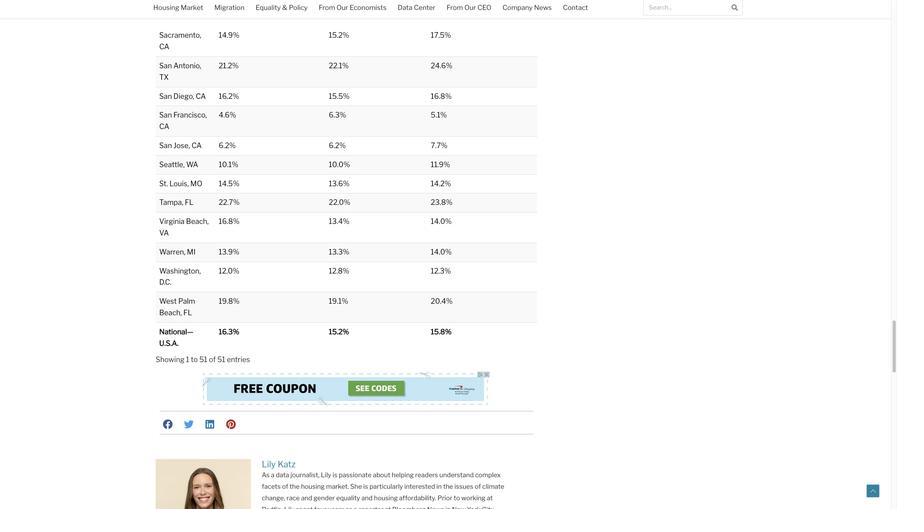 Task type: locate. For each thing, give the bounding box(es) containing it.
0 vertical spatial to
[[191, 356, 198, 364]]

ca right jose,
[[192, 141, 202, 150]]

0 horizontal spatial our
[[337, 4, 348, 12]]

katz
[[278, 459, 296, 470]]

1
[[186, 356, 189, 364]]

1 horizontal spatial 6.2%
[[329, 141, 346, 150]]

sacramento, ca
[[159, 31, 201, 51]]

san up tx
[[159, 62, 172, 70]]

market.
[[326, 483, 349, 491]]

city.
[[482, 506, 495, 509]]

equality
[[336, 494, 360, 502]]

share on facebook image
[[163, 420, 173, 429]]

ca right diego,
[[196, 92, 206, 100]]

16.8%
[[431, 92, 452, 100], [219, 217, 240, 226]]

0 horizontal spatial of
[[209, 356, 216, 364]]

washington, d.c.
[[159, 267, 201, 287]]

3 san from the top
[[159, 111, 172, 119]]

is right 'she'
[[363, 483, 368, 491]]

share on pinterest image
[[226, 420, 236, 429]]

1 vertical spatial fl
[[183, 309, 192, 317]]

from up 20.7%
[[319, 4, 335, 12]]

san for san diego, ca
[[159, 92, 172, 100]]

13.3%
[[329, 248, 349, 256]]

17.5%
[[431, 31, 451, 40]]

news inside lily katz as a data journalist, lily is passionate about helping readers understand complex facets of the housing market. she is particularly interested in the issues of climate change, race and gender equality and housing affordability. prior to working at redfin, lily spent four years as a reporter at bloomberg news in new york city.
[[427, 506, 444, 509]]

4 san from the top
[[159, 141, 172, 150]]

2 horizontal spatial of
[[475, 483, 481, 491]]

u.s.a.
[[159, 339, 179, 347]]

riverside,
[[159, 12, 192, 21]]

1 vertical spatial 14.0%
[[431, 248, 452, 256]]

fl down palm
[[183, 309, 192, 317]]

lily up market.
[[321, 471, 331, 479]]

2 15.2% from the top
[[329, 328, 349, 336]]

0 vertical spatial beach,
[[186, 217, 209, 226]]

news down prior
[[427, 506, 444, 509]]

from our economists
[[319, 4, 387, 12]]

economists
[[350, 4, 387, 12]]

19.8%
[[219, 297, 240, 306]]

0 vertical spatial 16.8%
[[431, 92, 452, 100]]

1 our from the left
[[337, 4, 348, 12]]

san diego, ca
[[159, 92, 206, 100]]

showing 1 to 51 of 51 entries status
[[156, 354, 250, 366]]

four
[[314, 506, 327, 509]]

in
[[437, 483, 442, 491], [445, 506, 451, 509]]

1 vertical spatial housing
[[374, 494, 398, 502]]

13.9%
[[219, 248, 239, 256]]

1 horizontal spatial lily
[[284, 506, 295, 509]]

0 horizontal spatial and
[[301, 494, 312, 502]]

ceo
[[478, 4, 492, 12]]

reporter
[[359, 506, 384, 509]]

tampa, fl
[[159, 198, 194, 207]]

san inside san francisco, ca
[[159, 111, 172, 119]]

1 vertical spatial 15.2%
[[329, 328, 349, 336]]

to right 1
[[191, 356, 198, 364]]

1 14.0% from the top
[[431, 217, 452, 226]]

1 san from the top
[[159, 62, 172, 70]]

12.3%
[[431, 267, 451, 275]]

ca inside san francisco, ca
[[159, 122, 169, 131]]

san inside san antonio, tx
[[159, 62, 172, 70]]

from up 20.0%
[[447, 4, 463, 12]]

data center link
[[392, 0, 441, 17]]

None search field
[[644, 0, 743, 15]]

20.4%
[[431, 297, 453, 306]]

company news link
[[497, 0, 557, 17]]

14.0%
[[431, 217, 452, 226], [431, 248, 452, 256]]

0 horizontal spatial from
[[319, 4, 335, 12]]

0 horizontal spatial at
[[385, 506, 391, 509]]

west palm beach, fl
[[159, 297, 195, 317]]

working
[[462, 494, 486, 502]]

migration
[[214, 4, 245, 12]]

our up 20.7%
[[337, 4, 348, 12]]

1 horizontal spatial in
[[445, 506, 451, 509]]

22.0%
[[329, 198, 350, 207]]

0 vertical spatial lily
[[262, 459, 276, 470]]

1 and from the left
[[301, 494, 312, 502]]

facets
[[262, 483, 281, 491]]

2 san from the top
[[159, 92, 172, 100]]

15.2% down 19.1%
[[329, 328, 349, 336]]

is
[[333, 471, 338, 479], [363, 483, 368, 491]]

1 vertical spatial lily
[[321, 471, 331, 479]]

0 horizontal spatial is
[[333, 471, 338, 479]]

0 horizontal spatial the
[[290, 483, 300, 491]]

entries
[[227, 356, 250, 364]]

seattle, wa
[[159, 160, 198, 169]]

tx
[[159, 73, 169, 81]]

0 vertical spatial 15.2%
[[329, 31, 349, 40]]

warren, mi
[[159, 248, 196, 256]]

ca for san francisco, ca
[[159, 122, 169, 131]]

14.0% up 12.3%
[[431, 248, 452, 256]]

san left jose,
[[159, 141, 172, 150]]

0 horizontal spatial 51
[[199, 356, 207, 364]]

of down data
[[282, 483, 288, 491]]

51 left entries
[[217, 356, 225, 364]]

11.9%
[[431, 160, 450, 169]]

and up spent
[[301, 494, 312, 502]]

antonio,
[[173, 62, 201, 70]]

1 horizontal spatial the
[[443, 483, 453, 491]]

2 and from the left
[[362, 494, 373, 502]]

to inside lily katz as a data journalist, lily is passionate about helping readers understand complex facets of the housing market. she is particularly interested in the issues of climate change, race and gender equality and housing affordability. prior to working at redfin, lily spent four years as a reporter at bloomberg news in new york city.
[[454, 494, 460, 502]]

0 horizontal spatial 6.2%
[[219, 141, 236, 150]]

san left francisco,
[[159, 111, 172, 119]]

20.7%
[[329, 12, 350, 21]]

journalist,
[[291, 471, 320, 479]]

francisco,
[[173, 111, 207, 119]]

company news
[[503, 4, 552, 12]]

14.0% down 23.8%
[[431, 217, 452, 226]]

of
[[209, 356, 216, 364], [282, 483, 288, 491], [475, 483, 481, 491]]

ca
[[193, 12, 203, 21], [159, 43, 169, 51], [196, 92, 206, 100], [159, 122, 169, 131], [192, 141, 202, 150]]

search image
[[732, 4, 738, 11]]

equality & policy
[[256, 4, 308, 12]]

0 vertical spatial 14.0%
[[431, 217, 452, 226]]

virginia beach, va
[[159, 217, 209, 237]]

ca up "san jose, ca"
[[159, 122, 169, 131]]

lily
[[262, 459, 276, 470], [321, 471, 331, 479], [284, 506, 295, 509]]

in up prior
[[437, 483, 442, 491]]

1 horizontal spatial to
[[454, 494, 460, 502]]

from for from our ceo
[[447, 4, 463, 12]]

at right reporter
[[385, 506, 391, 509]]

and up reporter
[[362, 494, 373, 502]]

13.6%
[[329, 179, 350, 188]]

d.c.
[[159, 278, 172, 287]]

6.2%
[[219, 141, 236, 150], [329, 141, 346, 150]]

1 horizontal spatial and
[[362, 494, 373, 502]]

15.2% down 20.7%
[[329, 31, 349, 40]]

lily down race
[[284, 506, 295, 509]]

2 vertical spatial lily
[[284, 506, 295, 509]]

news
[[534, 4, 552, 12], [427, 506, 444, 509]]

beach, right virginia
[[186, 217, 209, 226]]

1 vertical spatial news
[[427, 506, 444, 509]]

6.2% up 10.1%
[[219, 141, 236, 150]]

1 vertical spatial is
[[363, 483, 368, 491]]

from inside from our economists link
[[319, 4, 335, 12]]

riverside, ca
[[159, 12, 203, 21]]

san for san jose, ca
[[159, 141, 172, 150]]

diego,
[[173, 92, 194, 100]]

from
[[319, 4, 335, 12], [447, 4, 463, 12]]

0 vertical spatial in
[[437, 483, 442, 491]]

0 vertical spatial news
[[534, 4, 552, 12]]

0 horizontal spatial in
[[437, 483, 442, 491]]

1 horizontal spatial of
[[282, 483, 288, 491]]

palm
[[178, 297, 195, 306]]

0 horizontal spatial to
[[191, 356, 198, 364]]

14.9%
[[219, 31, 240, 40]]

6.2% up '10.0%'
[[329, 141, 346, 150]]

of up working
[[475, 483, 481, 491]]

lily up as
[[262, 459, 276, 470]]

particularly
[[370, 483, 403, 491]]

share on twitter image
[[184, 420, 194, 429]]

0 horizontal spatial news
[[427, 506, 444, 509]]

0 horizontal spatial beach,
[[159, 309, 182, 317]]

1 horizontal spatial 51
[[217, 356, 225, 364]]

san left diego,
[[159, 92, 172, 100]]

1 horizontal spatial our
[[465, 4, 476, 12]]

at
[[487, 494, 493, 502], [385, 506, 391, 509]]

national—
[[159, 328, 193, 336]]

12.0%
[[219, 267, 239, 275]]

to
[[191, 356, 198, 364], [454, 494, 460, 502]]

complex
[[475, 471, 501, 479]]

at up city.
[[487, 494, 493, 502]]

data center
[[398, 4, 436, 12]]

2 our from the left
[[465, 4, 476, 12]]

1 horizontal spatial beach,
[[186, 217, 209, 226]]

market
[[181, 4, 203, 12]]

1 horizontal spatial from
[[447, 4, 463, 12]]

virginia
[[159, 217, 185, 226]]

share on linkedin image
[[206, 420, 214, 429]]

ca down sacramento, on the top left of page
[[159, 43, 169, 51]]

1 horizontal spatial housing
[[374, 494, 398, 502]]

1 6.2% from the left
[[219, 141, 236, 150]]

1 vertical spatial to
[[454, 494, 460, 502]]

beach, down west
[[159, 309, 182, 317]]

from our ceo link
[[441, 0, 497, 17]]

mo
[[190, 179, 202, 188]]

understand
[[440, 471, 474, 479]]

of right 1
[[209, 356, 216, 364]]

1 15.2% from the top
[[329, 31, 349, 40]]

san for san antonio, tx
[[159, 62, 172, 70]]

our left ceo at right
[[465, 4, 476, 12]]

0 vertical spatial housing
[[301, 483, 325, 491]]

0 horizontal spatial a
[[271, 471, 275, 479]]

1 from from the left
[[319, 4, 335, 12]]

is up market.
[[333, 471, 338, 479]]

4.6%
[[219, 111, 236, 119]]

data
[[276, 471, 289, 479]]

12.8%
[[329, 267, 349, 275]]

our
[[337, 4, 348, 12], [465, 4, 476, 12]]

our inside "link"
[[465, 4, 476, 12]]

0 vertical spatial at
[[487, 494, 493, 502]]

2 14.0% from the top
[[431, 248, 452, 256]]

beach,
[[186, 217, 209, 226], [159, 309, 182, 317]]

st.
[[159, 179, 168, 188]]

16.8% up 5.1%
[[431, 92, 452, 100]]

san
[[159, 62, 172, 70], [159, 92, 172, 100], [159, 111, 172, 119], [159, 141, 172, 150]]

beach, inside virginia beach, va
[[186, 217, 209, 226]]

2 from from the left
[[447, 4, 463, 12]]

16.8% down 22.7%
[[219, 217, 240, 226]]

fl right tampa,
[[185, 198, 194, 207]]

51 right 1
[[199, 356, 207, 364]]

in down prior
[[445, 506, 451, 509]]

housing down particularly
[[374, 494, 398, 502]]

contact link
[[557, 0, 594, 17]]

1 vertical spatial 16.8%
[[219, 217, 240, 226]]

the up race
[[290, 483, 300, 491]]

1 vertical spatial at
[[385, 506, 391, 509]]

1 vertical spatial beach,
[[159, 309, 182, 317]]

warren,
[[159, 248, 186, 256]]

1 vertical spatial a
[[354, 506, 357, 509]]

to up new
[[454, 494, 460, 502]]

ca down market at the left top of the page
[[193, 12, 203, 21]]

the up prior
[[443, 483, 453, 491]]

housing down journalist,
[[301, 483, 325, 491]]

from inside from our ceo "link"
[[447, 4, 463, 12]]

0 vertical spatial a
[[271, 471, 275, 479]]

news right company
[[534, 4, 552, 12]]



Task type: describe. For each thing, give the bounding box(es) containing it.
24.6%
[[431, 62, 453, 70]]

york
[[467, 506, 481, 509]]

san for san francisco, ca
[[159, 111, 172, 119]]

1 horizontal spatial 16.8%
[[431, 92, 452, 100]]

years
[[328, 506, 344, 509]]

san jose, ca
[[159, 141, 202, 150]]

5.1%
[[431, 111, 447, 119]]

beach, inside 'west palm beach, fl'
[[159, 309, 182, 317]]

fl inside 'west palm beach, fl'
[[183, 309, 192, 317]]

affordability.
[[399, 494, 436, 502]]

race
[[287, 494, 300, 502]]

14.0% for 13.3%
[[431, 248, 452, 256]]

passionate
[[339, 471, 372, 479]]

company
[[503, 4, 533, 12]]

west
[[159, 297, 177, 306]]

climate
[[482, 483, 504, 491]]

10.1%
[[219, 160, 238, 169]]

1 horizontal spatial is
[[363, 483, 368, 491]]

washington,
[[159, 267, 201, 275]]

22.1%
[[329, 62, 349, 70]]

our for economists
[[337, 4, 348, 12]]

equality & policy link
[[250, 0, 313, 17]]

san antonio, tx
[[159, 62, 201, 81]]

from our economists link
[[313, 0, 392, 17]]

1 the from the left
[[290, 483, 300, 491]]

19.1%
[[329, 297, 348, 306]]

data
[[398, 4, 413, 12]]

0 horizontal spatial 16.8%
[[219, 217, 240, 226]]

to inside status
[[191, 356, 198, 364]]

tampa,
[[159, 198, 183, 207]]

1 51 from the left
[[199, 356, 207, 364]]

housing market link
[[148, 0, 209, 17]]

center
[[414, 4, 436, 12]]

2 6.2% from the left
[[329, 141, 346, 150]]

about
[[373, 471, 390, 479]]

0 vertical spatial is
[[333, 471, 338, 479]]

va
[[159, 229, 169, 237]]

1 vertical spatial in
[[445, 506, 451, 509]]

sacramento,
[[159, 31, 201, 40]]

16.2%
[[219, 92, 239, 100]]

bloomberg
[[392, 506, 426, 509]]

13.4%
[[329, 217, 350, 226]]

showing
[[156, 356, 185, 364]]

ca inside sacramento, ca
[[159, 43, 169, 51]]

issues
[[455, 483, 474, 491]]

21.2%
[[219, 62, 239, 70]]

from our ceo
[[447, 4, 492, 12]]

2 the from the left
[[443, 483, 453, 491]]

lily katz as a data journalist, lily is passionate about helping readers understand complex facets of the housing market. she is particularly interested in the issues of climate change, race and gender equality and housing affordability. prior to working at redfin, lily spent four years as a reporter at bloomberg news in new york city.
[[262, 459, 504, 509]]

ca for san diego, ca
[[196, 92, 206, 100]]

Search... search field
[[644, 0, 727, 15]]

new
[[452, 506, 466, 509]]

15.2% for 17.5%
[[329, 31, 349, 40]]

lily katz image
[[156, 459, 251, 509]]

14.0% for 13.4%
[[431, 217, 452, 226]]

national— u.s.a.
[[159, 328, 193, 347]]

as
[[346, 506, 352, 509]]

readers
[[415, 471, 438, 479]]

0 horizontal spatial lily
[[262, 459, 276, 470]]

from for from our economists
[[319, 4, 335, 12]]

7.7%
[[431, 141, 448, 150]]

housing market
[[153, 4, 203, 12]]

she
[[350, 483, 362, 491]]

1 horizontal spatial at
[[487, 494, 493, 502]]

15.2% for 15.8%
[[329, 328, 349, 336]]

spent
[[296, 506, 313, 509]]

1 horizontal spatial news
[[534, 4, 552, 12]]

housing
[[153, 4, 179, 12]]

2 51 from the left
[[217, 356, 225, 364]]

15.5%
[[329, 92, 350, 100]]

15.8%
[[431, 328, 452, 336]]

lily katz link
[[262, 459, 296, 470]]

louis,
[[169, 179, 189, 188]]

ad region
[[201, 371, 490, 407]]

policy
[[289, 4, 308, 12]]

0 horizontal spatial housing
[[301, 483, 325, 491]]

helping
[[392, 471, 414, 479]]

wa
[[186, 160, 198, 169]]

2 horizontal spatial lily
[[321, 471, 331, 479]]

of inside status
[[209, 356, 216, 364]]

contact
[[563, 4, 588, 12]]

interested
[[405, 483, 435, 491]]

equality
[[256, 4, 281, 12]]

prior
[[438, 494, 452, 502]]

san francisco, ca
[[159, 111, 207, 131]]

st. louis, mo
[[159, 179, 202, 188]]

ca for san jose, ca
[[192, 141, 202, 150]]

our for ceo
[[465, 4, 476, 12]]

1 horizontal spatial a
[[354, 506, 357, 509]]

6.3%
[[329, 111, 346, 119]]

redfin,
[[262, 506, 283, 509]]

showing 1 to 51 of 51 entries
[[156, 356, 250, 364]]

14.5%
[[219, 179, 239, 188]]

20.3%
[[219, 12, 241, 21]]

10.0%
[[329, 160, 350, 169]]

0 vertical spatial fl
[[185, 198, 194, 207]]

&
[[282, 4, 288, 12]]

22.7%
[[219, 198, 240, 207]]



Task type: vqa. For each thing, say whether or not it's contained in the screenshot.
columns.
no



